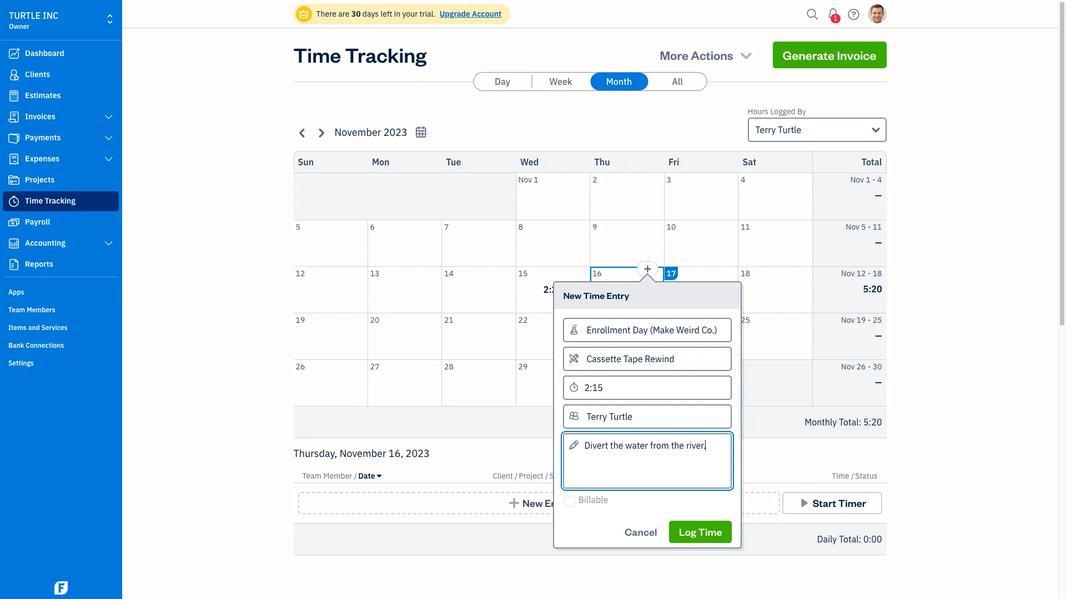 Task type: locate. For each thing, give the bounding box(es) containing it.
5 / from the left
[[851, 471, 854, 481]]

chevron large down image down payroll link
[[104, 239, 114, 248]]

0 vertical spatial entry
[[607, 290, 629, 301]]

2 horizontal spatial 30
[[873, 362, 882, 372]]

chevron large down image inside the expenses link
[[104, 155, 114, 164]]

20 button
[[368, 313, 441, 360]]

entry
[[607, 290, 629, 301], [545, 497, 570, 510]]

report image
[[7, 259, 21, 270]]

2 4 from the left
[[877, 175, 882, 185]]

1 11 from the left
[[741, 222, 750, 232]]

estimates link
[[3, 86, 119, 106]]

- for nov 19 - 25 —
[[868, 315, 871, 325]]

total for monthly total
[[839, 417, 859, 428]]

— for nov 19 - 25 —
[[875, 330, 882, 341]]

chevron large down image inside payments link
[[104, 134, 114, 143]]

1 / from the left
[[354, 471, 357, 481]]

0 horizontal spatial 26
[[296, 362, 305, 372]]

team members
[[8, 306, 55, 314]]

1 5 from the left
[[296, 222, 300, 232]]

time right log
[[698, 526, 722, 539]]

1 horizontal spatial 18
[[873, 268, 882, 278]]

19
[[296, 315, 305, 325], [857, 315, 866, 325]]

team down apps
[[8, 306, 25, 314]]

new for new time entry
[[563, 290, 582, 301]]

18
[[741, 268, 750, 278], [873, 268, 882, 278]]

chevron large down image for expenses
[[104, 155, 114, 164]]

generate
[[783, 47, 835, 63]]

5:20
[[863, 283, 882, 295], [863, 417, 882, 428]]

0 horizontal spatial new
[[522, 497, 543, 510]]

new right plus icon
[[522, 497, 543, 510]]

2 11 from the left
[[873, 222, 882, 232]]

28 button
[[442, 360, 516, 406]]

1 vertical spatial entry
[[545, 497, 570, 510]]

2 5 from the left
[[861, 222, 866, 232]]

1 19 from the left
[[296, 315, 305, 325]]

10 button
[[664, 220, 738, 266]]

24 button
[[664, 313, 738, 360]]

19 down 12 button
[[296, 315, 305, 325]]

1 down wed
[[534, 175, 538, 185]]

november up date
[[340, 448, 386, 460]]

4 / from the left
[[577, 471, 580, 481]]

0 horizontal spatial entry
[[545, 497, 570, 510]]

start timer button
[[782, 493, 882, 515]]

tracking down left
[[345, 42, 426, 68]]

time down the there
[[293, 42, 341, 68]]

: left 0:00
[[859, 534, 861, 545]]

team for team members
[[8, 306, 25, 314]]

30 button
[[590, 360, 664, 406]]

project image
[[7, 175, 21, 186]]

6 button
[[368, 220, 441, 266]]

1 vertical spatial 5:20
[[863, 417, 882, 428]]

chevron large down image
[[104, 113, 114, 122], [104, 155, 114, 164]]

5:20 up 'nov 19 - 25 —'
[[863, 283, 882, 295]]

30 inside button
[[592, 362, 602, 372]]

25 down '18' button
[[741, 315, 750, 325]]

time tracking down projects "link"
[[25, 196, 76, 206]]

0 horizontal spatial team
[[8, 306, 25, 314]]

caretdown image
[[377, 472, 381, 481]]

total right monthly
[[839, 417, 859, 428]]

3
[[667, 175, 671, 185]]

1 horizontal spatial team
[[302, 471, 321, 481]]

chevron large down image up the expenses link at the left of page
[[104, 134, 114, 143]]

— inside 'nov 19 - 25 —'
[[875, 330, 882, 341]]

0 horizontal spatial 5
[[296, 222, 300, 232]]

chevron large down image
[[104, 134, 114, 143], [104, 239, 114, 248]]

nov up nov 5 - 11 —
[[850, 175, 864, 185]]

chevron large down image up projects "link"
[[104, 155, 114, 164]]

nov inside "nov 1 - 4 —"
[[850, 175, 864, 185]]

1 horizontal spatial 4
[[877, 175, 882, 185]]

3 — from the top
[[875, 330, 882, 341]]

- inside 'nov 19 - 25 —'
[[868, 315, 871, 325]]

1 horizontal spatial 30
[[592, 362, 602, 372]]

new inside button
[[522, 497, 543, 510]]

16
[[592, 268, 602, 278]]

team
[[8, 306, 25, 314], [302, 471, 321, 481]]

0 vertical spatial chevron large down image
[[104, 113, 114, 122]]

expense image
[[7, 154, 21, 165]]

0 vertical spatial tracking
[[345, 42, 426, 68]]

15
[[518, 268, 528, 278]]

25 inside button
[[741, 315, 750, 325]]

1 25 from the left
[[741, 315, 750, 325]]

time tracking
[[293, 42, 426, 68], [25, 196, 76, 206]]

2 vertical spatial total
[[839, 534, 859, 545]]

nov down nov 12 - 18 5:20
[[841, 315, 855, 325]]

3 / from the left
[[545, 471, 548, 481]]

/ left service
[[545, 471, 548, 481]]

1 horizontal spatial 11
[[873, 222, 882, 232]]

total up "nov 1 - 4 —" at the right top
[[862, 157, 882, 168]]

1 horizontal spatial entry
[[607, 290, 629, 301]]

0 horizontal spatial 18
[[741, 268, 750, 278]]

nov down nov 5 - 11 —
[[841, 268, 855, 278]]

16,
[[389, 448, 403, 460]]

nov inside 'nov 19 - 25 —'
[[841, 315, 855, 325]]

team inside team members link
[[8, 306, 25, 314]]

1 chevron large down image from the top
[[104, 134, 114, 143]]

thursday, november 16, 2023
[[293, 448, 430, 460]]

11 down the 4 button
[[741, 222, 750, 232]]

— up the monthly total : 5:20
[[875, 377, 882, 388]]

— inside nov 26 - 30 —
[[875, 377, 882, 388]]

nov down wed
[[518, 175, 532, 185]]

Add a client or project text field
[[564, 319, 731, 341]]

18 inside nov 12 - 18 5:20
[[873, 268, 882, 278]]

nov for nov 26 - 30 —
[[841, 362, 855, 372]]

1 — from the top
[[875, 190, 882, 201]]

1 inside "dropdown button"
[[834, 14, 838, 22]]

nov inside nov 5 - 11 —
[[846, 222, 859, 232]]

13 button
[[368, 267, 441, 313]]

30 right are
[[351, 9, 361, 19]]

2 12 from the left
[[857, 268, 866, 278]]

2 horizontal spatial 1
[[866, 175, 871, 185]]

12 down 5 button
[[296, 268, 305, 278]]

- inside nov 5 - 11 —
[[868, 222, 871, 232]]

: right monthly
[[859, 417, 861, 428]]

team down thursday,
[[302, 471, 321, 481]]

11
[[741, 222, 750, 232], [873, 222, 882, 232]]

add a time entry image
[[643, 262, 652, 276]]

26 down 'nov 19 - 25 —'
[[857, 362, 866, 372]]

0 horizontal spatial 11
[[741, 222, 750, 232]]

- for nov 12 - 18 5:20
[[868, 268, 871, 278]]

: for monthly total
[[859, 417, 861, 428]]

1 horizontal spatial new
[[563, 290, 582, 301]]

1 horizontal spatial 26
[[857, 362, 866, 372]]

time inside "button"
[[698, 526, 722, 539]]

1 vertical spatial team
[[302, 471, 321, 481]]

hours logged by
[[748, 107, 806, 117]]

estimates
[[25, 91, 61, 101]]

1 vertical spatial time tracking
[[25, 196, 76, 206]]

- inside nov 26 - 30 —
[[868, 362, 871, 372]]

0:00
[[863, 534, 882, 545]]

0 vertical spatial time tracking
[[293, 42, 426, 68]]

services
[[41, 324, 68, 332]]

time right 'timer' icon
[[25, 196, 43, 206]]

next month image
[[315, 126, 327, 139]]

clients
[[25, 69, 50, 79]]

10
[[667, 222, 676, 232]]

1 vertical spatial :
[[859, 534, 861, 545]]

0 horizontal spatial 12
[[296, 268, 305, 278]]

time tracking link
[[3, 192, 119, 212]]

more actions button
[[650, 42, 764, 68]]

- inside nov 12 - 18 5:20
[[868, 268, 871, 278]]

Add a service text field
[[564, 348, 731, 370]]

date link
[[358, 471, 381, 481]]

1 horizontal spatial tracking
[[345, 42, 426, 68]]

1 horizontal spatial 1
[[834, 14, 838, 22]]

0 vertical spatial new
[[563, 290, 582, 301]]

1 26 from the left
[[296, 362, 305, 372]]

0 horizontal spatial tracking
[[45, 196, 76, 206]]

2 chevron large down image from the top
[[104, 155, 114, 164]]

0 horizontal spatial 19
[[296, 315, 305, 325]]

1 horizontal spatial 25
[[873, 315, 882, 325]]

items
[[8, 324, 27, 332]]

/ right client
[[515, 471, 518, 481]]

1 vertical spatial 2023
[[406, 448, 430, 460]]

main element
[[0, 0, 150, 600]]

time tracking down days
[[293, 42, 426, 68]]

2023 right 16,
[[406, 448, 430, 460]]

entry inside button
[[545, 497, 570, 510]]

nov 26 - 30 —
[[841, 362, 882, 388]]

4 inside "nov 1 - 4 —"
[[877, 175, 882, 185]]

2 — from the top
[[875, 237, 882, 248]]

0 horizontal spatial 1
[[534, 175, 538, 185]]

2 chevron large down image from the top
[[104, 239, 114, 248]]

/ left note 'link'
[[577, 471, 580, 481]]

log
[[679, 526, 696, 539]]

25
[[741, 315, 750, 325], [873, 315, 882, 325]]

invoices link
[[3, 107, 119, 127]]

invoice image
[[7, 112, 21, 123]]

27 button
[[368, 360, 441, 406]]

in
[[394, 9, 400, 19]]

project
[[519, 471, 543, 481]]

1 inside "nov 1 - 4 —"
[[866, 175, 871, 185]]

0 vertical spatial team
[[8, 306, 25, 314]]

0 vertical spatial 5:20
[[863, 283, 882, 295]]

1 horizontal spatial time tracking
[[293, 42, 426, 68]]

day link
[[474, 73, 531, 91]]

5:20 inside nov 12 - 18 5:20
[[863, 283, 882, 295]]

team members link
[[3, 302, 119, 318]]

21 button
[[442, 313, 516, 360]]

- inside "nov 1 - 4 —"
[[872, 175, 876, 185]]

12 inside 12 button
[[296, 268, 305, 278]]

4 — from the top
[[875, 377, 882, 388]]

23
[[592, 315, 602, 325]]

- for nov 1 - 4 —
[[872, 175, 876, 185]]

5:20 down nov 26 - 30 —
[[863, 417, 882, 428]]

nov for nov 5 - 11 —
[[846, 222, 859, 232]]

30 down "23" button
[[592, 362, 602, 372]]

1 up nov 5 - 11 —
[[866, 175, 871, 185]]

— inside "nov 1 - 4 —"
[[875, 190, 882, 201]]

1 horizontal spatial 5
[[861, 222, 866, 232]]

2 : from the top
[[859, 534, 861, 545]]

time inside main element
[[25, 196, 43, 206]]

1 vertical spatial new
[[522, 497, 543, 510]]

1 vertical spatial total
[[839, 417, 859, 428]]

/ left status link
[[851, 471, 854, 481]]

11 button
[[738, 220, 812, 266]]

nov 1 - 4 —
[[850, 175, 882, 201]]

thu
[[594, 157, 610, 168]]

nov inside nov 26 - 30 —
[[841, 362, 855, 372]]

chevron large down image for payments
[[104, 134, 114, 143]]

2 18 from the left
[[873, 268, 882, 278]]

1 chevron large down image from the top
[[104, 113, 114, 122]]

29
[[518, 362, 528, 372]]

0 vertical spatial :
[[859, 417, 861, 428]]

— up nov 12 - 18 5:20
[[875, 237, 882, 248]]

1 18 from the left
[[741, 268, 750, 278]]

nov 19 - 25 —
[[841, 315, 882, 341]]

freshbooks image
[[52, 582, 70, 595]]

11 down "nov 1 - 4 —" at the right top
[[873, 222, 882, 232]]

1 horizontal spatial 12
[[857, 268, 866, 278]]

nov inside nov 12 - 18 5:20
[[841, 268, 855, 278]]

1 4 from the left
[[741, 175, 745, 185]]

Add a team member text field
[[564, 406, 731, 428]]

26
[[296, 362, 305, 372], [857, 362, 866, 372]]

1 vertical spatial tracking
[[45, 196, 76, 206]]

1 : from the top
[[859, 417, 861, 428]]

22 button
[[516, 313, 590, 360]]

18 inside button
[[741, 268, 750, 278]]

11 inside button
[[741, 222, 750, 232]]

start
[[813, 497, 836, 510]]

19 inside 'nov 19 - 25 —'
[[857, 315, 866, 325]]

tracking down projects "link"
[[45, 196, 76, 206]]

nov for nov 1 - 4 —
[[850, 175, 864, 185]]

/ left date
[[354, 471, 357, 481]]

30 inside nov 26 - 30 —
[[873, 362, 882, 372]]

12 down nov 5 - 11 —
[[857, 268, 866, 278]]

1 vertical spatial chevron large down image
[[104, 239, 114, 248]]

18 down 11 button
[[741, 268, 750, 278]]

total right daily
[[839, 534, 859, 545]]

1 12 from the left
[[296, 268, 305, 278]]

— inside nov 5 - 11 —
[[875, 237, 882, 248]]

30 down 'nov 19 - 25 —'
[[873, 362, 882, 372]]

tue
[[446, 157, 461, 168]]

chevrondown image
[[738, 47, 754, 63]]

1 horizontal spatial 19
[[857, 315, 866, 325]]

— up nov 5 - 11 —
[[875, 190, 882, 201]]

1 vertical spatial chevron large down image
[[104, 155, 114, 164]]

18 down nov 5 - 11 —
[[873, 268, 882, 278]]

26 inside button
[[296, 362, 305, 372]]

0 horizontal spatial time tracking
[[25, 196, 76, 206]]

time left status link
[[832, 471, 849, 481]]

9
[[592, 222, 597, 232]]

nov inside button
[[518, 175, 532, 185]]

client image
[[7, 69, 21, 81]]

turtle inc owner
[[9, 10, 58, 31]]

nov down 'nov 19 - 25 —'
[[841, 362, 855, 372]]

1 inside button
[[534, 175, 538, 185]]

hours
[[748, 107, 769, 117]]

1 left go to help image on the top right of page
[[834, 14, 838, 22]]

0 horizontal spatial 25
[[741, 315, 750, 325]]

chevron large down image down the estimates link at the top left of page
[[104, 113, 114, 122]]

3:00
[[692, 284, 711, 295]]

—
[[875, 190, 882, 201], [875, 237, 882, 248], [875, 330, 882, 341], [875, 377, 882, 388]]

2 19 from the left
[[857, 315, 866, 325]]

november
[[335, 126, 381, 139], [340, 448, 386, 460]]

19 down nov 12 - 18 5:20
[[857, 315, 866, 325]]

2023 left "choose a date" icon
[[383, 126, 407, 139]]

21
[[444, 315, 454, 325]]

owner
[[9, 22, 29, 31]]

2 25 from the left
[[873, 315, 882, 325]]

18 button
[[738, 267, 812, 313]]

new right 2:20 at the top of page
[[563, 290, 582, 301]]

chevron large down image for invoices
[[104, 113, 114, 122]]

nov for nov 12 - 18 5:20
[[841, 268, 855, 278]]

— up nov 26 - 30 —
[[875, 330, 882, 341]]

chevron large down image inside accounting link
[[104, 239, 114, 248]]

tracking
[[345, 42, 426, 68], [45, 196, 76, 206]]

nov for nov 1
[[518, 175, 532, 185]]

0 horizontal spatial 4
[[741, 175, 745, 185]]

new entry
[[522, 497, 570, 510]]

0 vertical spatial chevron large down image
[[104, 134, 114, 143]]

26 down 19 button at the bottom left
[[296, 362, 305, 372]]

2 26 from the left
[[857, 362, 866, 372]]

time link
[[832, 471, 851, 481]]

november right next month 'image'
[[335, 126, 381, 139]]

time down 16
[[583, 290, 605, 301]]

25 down nov 12 - 18 5:20
[[873, 315, 882, 325]]

25 inside 'nov 19 - 25 —'
[[873, 315, 882, 325]]

time / status
[[832, 471, 878, 481]]

nov down "nov 1 - 4 —" at the right top
[[846, 222, 859, 232]]

account
[[472, 9, 502, 19]]

27
[[370, 362, 379, 372]]

items and services
[[8, 324, 68, 332]]

new entry button
[[298, 493, 780, 515]]

:
[[859, 417, 861, 428], [859, 534, 861, 545]]



Task type: describe. For each thing, give the bounding box(es) containing it.
28
[[444, 362, 454, 372]]

november 2023
[[335, 126, 407, 139]]

money image
[[7, 217, 21, 228]]

29 button
[[516, 360, 590, 406]]

3 button
[[664, 173, 738, 220]]

all link
[[649, 73, 706, 91]]

5 button
[[293, 220, 367, 266]]

team member /
[[302, 471, 357, 481]]

20
[[370, 315, 379, 325]]

12 inside nov 12 - 18 5:20
[[857, 268, 866, 278]]

new for new entry
[[522, 497, 543, 510]]

chart image
[[7, 238, 21, 249]]

nov 1 button
[[516, 173, 590, 220]]

sat
[[743, 157, 756, 168]]

24
[[667, 315, 676, 325]]

previous month image
[[296, 126, 309, 139]]

1 for nov 1 - 4 —
[[866, 175, 871, 185]]

timer image
[[7, 196, 21, 207]]

0 vertical spatial 2023
[[383, 126, 407, 139]]

choose a date image
[[415, 126, 427, 139]]

12 button
[[293, 267, 367, 313]]

sun
[[298, 157, 314, 168]]

19 inside button
[[296, 315, 305, 325]]

invoice
[[837, 47, 876, 63]]

nov 5 - 11 —
[[846, 222, 882, 248]]

new time entry
[[563, 290, 629, 301]]

0 vertical spatial november
[[335, 126, 381, 139]]

accounting link
[[3, 234, 119, 254]]

— for nov 5 - 11 —
[[875, 237, 882, 248]]

log time button
[[669, 521, 732, 544]]

nov for nov 19 - 25 —
[[841, 315, 855, 325]]

and
[[28, 324, 40, 332]]

22
[[518, 315, 528, 325]]

month link
[[590, 73, 648, 91]]

— for nov 26 - 30 —
[[875, 377, 882, 388]]

0 vertical spatial total
[[862, 157, 882, 168]]

4 inside button
[[741, 175, 745, 185]]

generate invoice
[[783, 47, 876, 63]]

search image
[[804, 6, 822, 22]]

client
[[493, 471, 513, 481]]

plus image
[[508, 498, 520, 509]]

month
[[606, 76, 632, 87]]

8 button
[[516, 220, 590, 266]]

all
[[672, 76, 683, 87]]

play image
[[798, 498, 811, 509]]

7 button
[[442, 220, 516, 266]]

projects
[[25, 175, 55, 185]]

chevron large down image for accounting
[[104, 239, 114, 248]]

daily
[[817, 534, 837, 545]]

2
[[592, 175, 597, 185]]

16 button
[[590, 267, 664, 313]]

26 inside nov 26 - 30 —
[[857, 362, 866, 372]]

estimate image
[[7, 91, 21, 102]]

payments link
[[3, 128, 119, 148]]

2:20
[[543, 284, 562, 295]]

dashboard image
[[7, 48, 21, 59]]

nov 12 - 18 5:20
[[841, 268, 882, 295]]

tracking inside main element
[[45, 196, 76, 206]]

payroll
[[25, 217, 50, 227]]

by
[[797, 107, 806, 117]]

trial.
[[420, 9, 436, 19]]

note link
[[581, 471, 598, 481]]

— for nov 1 - 4 —
[[875, 190, 882, 201]]

Add notes text field
[[563, 433, 732, 489]]

dashboard
[[25, 48, 64, 58]]

start timer
[[813, 497, 866, 510]]

mon
[[372, 157, 390, 168]]

turtle
[[778, 124, 801, 135]]

- for nov 26 - 30 —
[[868, 362, 871, 372]]

crown image
[[298, 8, 310, 20]]

26 button
[[293, 360, 367, 406]]

17
[[667, 268, 676, 278]]

reports
[[25, 259, 53, 269]]

monthly
[[805, 417, 837, 428]]

settings link
[[3, 355, 119, 371]]

terry turtle button
[[748, 118, 886, 142]]

generate invoice button
[[773, 42, 886, 68]]

1 button
[[824, 3, 842, 25]]

member
[[323, 471, 352, 481]]

week link
[[532, 73, 590, 91]]

logged
[[770, 107, 796, 117]]

5 inside nov 5 - 11 —
[[861, 222, 866, 232]]

11 inside nov 5 - 11 —
[[873, 222, 882, 232]]

are
[[338, 9, 349, 19]]

project link
[[519, 471, 545, 481]]

settings
[[8, 359, 34, 368]]

wed
[[520, 157, 539, 168]]

- for nov 5 - 11 —
[[868, 222, 871, 232]]

7
[[444, 222, 449, 232]]

service link
[[549, 471, 577, 481]]

turtle
[[9, 10, 41, 21]]

1 vertical spatial november
[[340, 448, 386, 460]]

23 button
[[590, 313, 664, 360]]

bank connections link
[[3, 337, 119, 354]]

service
[[549, 471, 575, 481]]

there are 30 days left in your trial. upgrade account
[[316, 9, 502, 19]]

team for team member /
[[302, 471, 321, 481]]

terry turtle
[[755, 124, 801, 135]]

1 for nov 1
[[534, 175, 538, 185]]

upgrade account link
[[437, 9, 502, 19]]

: for daily total
[[859, 534, 861, 545]]

2 / from the left
[[515, 471, 518, 481]]

more
[[660, 47, 688, 63]]

go to help image
[[845, 6, 863, 22]]

upgrade
[[440, 9, 470, 19]]

19 button
[[293, 313, 367, 360]]

more actions
[[660, 47, 733, 63]]

invoices
[[25, 112, 55, 122]]

8
[[518, 222, 523, 232]]

payment image
[[7, 133, 21, 144]]

time tracking inside main element
[[25, 196, 76, 206]]

expenses
[[25, 154, 60, 164]]

Duration text field
[[563, 376, 732, 400]]

0 horizontal spatial 30
[[351, 9, 361, 19]]

day
[[495, 76, 510, 87]]

4 button
[[738, 173, 812, 220]]

log time
[[679, 526, 722, 539]]

there
[[316, 9, 336, 19]]

5 inside button
[[296, 222, 300, 232]]

nov 1
[[518, 175, 538, 185]]

13
[[370, 268, 379, 278]]

total for daily total
[[839, 534, 859, 545]]

terry
[[755, 124, 776, 135]]



Task type: vqa. For each thing, say whether or not it's contained in the screenshot.
TURTLE
yes



